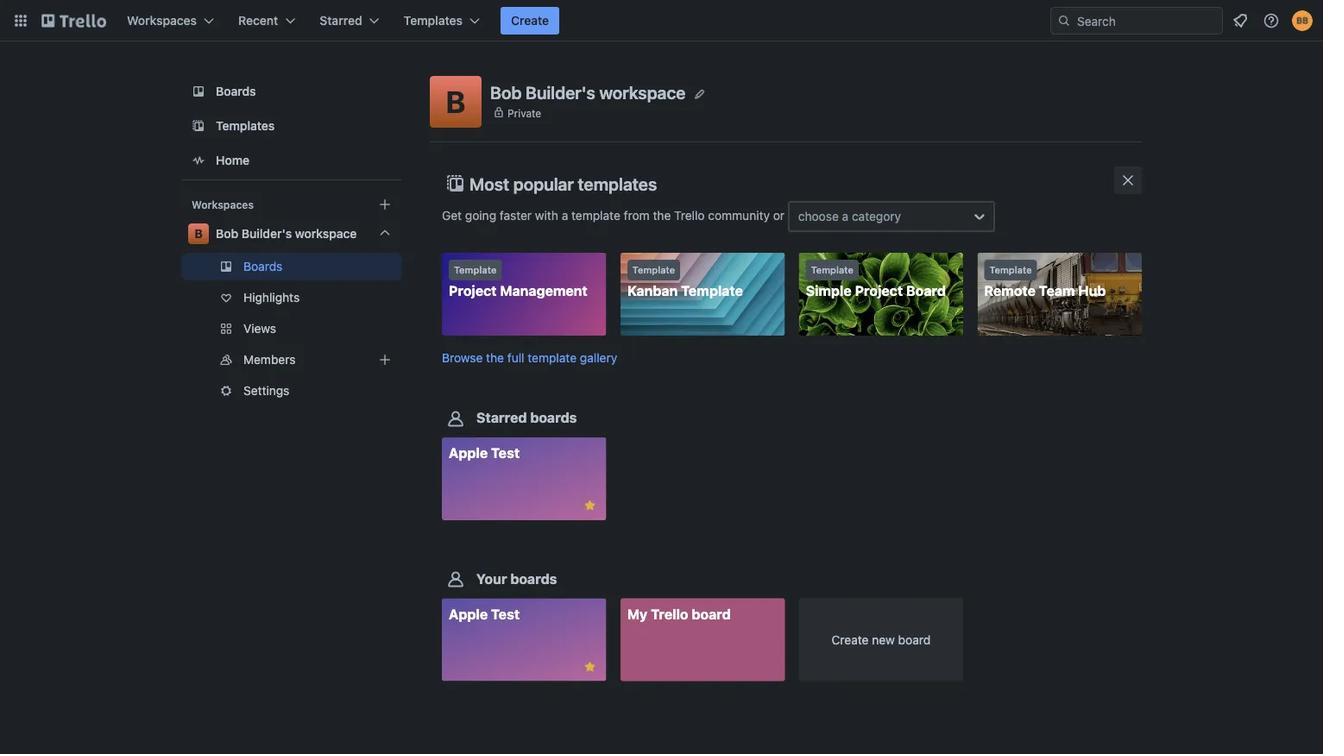Task type: vqa. For each thing, say whether or not it's contained in the screenshot.
top Tara Schultz (taraschultz7) icon
no



Task type: locate. For each thing, give the bounding box(es) containing it.
get
[[442, 208, 462, 223]]

1 vertical spatial trello
[[651, 606, 689, 623]]

trello
[[674, 208, 705, 223], [651, 606, 689, 623]]

test down your boards
[[491, 606, 520, 623]]

0 horizontal spatial the
[[486, 351, 504, 365]]

0 vertical spatial boards link
[[181, 76, 402, 107]]

starred inside "dropdown button"
[[320, 13, 362, 28]]

apple test link down starred boards
[[442, 438, 607, 521]]

builder's up highlights
[[242, 227, 292, 241]]

0 vertical spatial board
[[692, 606, 731, 623]]

1 horizontal spatial project
[[855, 283, 903, 299]]

boards right board image
[[216, 84, 256, 98]]

click to unstar this board. it will be removed from your starred list. image
[[582, 498, 598, 514], [582, 659, 598, 675]]

starred right recent 'popup button'
[[320, 13, 362, 28]]

bob builder's workspace up private
[[490, 82, 686, 103]]

bob builder's workspace up highlights link
[[216, 227, 357, 241]]

1 vertical spatial click to unstar this board. it will be removed from your starred list. image
[[582, 659, 598, 675]]

1 vertical spatial board
[[899, 633, 931, 647]]

template up remote
[[990, 265, 1032, 276]]

templates up home
[[216, 119, 275, 133]]

0 vertical spatial workspaces
[[127, 13, 197, 28]]

boards link up templates link
[[181, 76, 402, 107]]

templates right starred "dropdown button"
[[404, 13, 463, 28]]

0 horizontal spatial b
[[194, 227, 203, 241]]

template down going in the left top of the page
[[454, 265, 497, 276]]

template right "full"
[[528, 351, 577, 365]]

a
[[562, 208, 568, 223], [842, 209, 849, 224]]

template
[[454, 265, 497, 276], [633, 265, 675, 276], [811, 265, 854, 276], [990, 265, 1032, 276], [681, 283, 743, 299]]

b down home icon
[[194, 227, 203, 241]]

apple test link
[[442, 438, 607, 521], [442, 599, 607, 682]]

apple test for 2nd apple test link from the top
[[449, 606, 520, 623]]

template remote team hub
[[985, 265, 1106, 299]]

create for create
[[511, 13, 549, 28]]

0 horizontal spatial builder's
[[242, 227, 292, 241]]

workspace down primary element
[[600, 82, 686, 103]]

most popular templates
[[470, 174, 657, 194]]

0 notifications image
[[1230, 10, 1251, 31]]

project inside "template simple project board"
[[855, 283, 903, 299]]

board
[[692, 606, 731, 623], [899, 633, 931, 647]]

0 vertical spatial template
[[572, 208, 621, 223]]

1 vertical spatial bob builder's workspace
[[216, 227, 357, 241]]

trello inside my trello board link
[[651, 606, 689, 623]]

1 horizontal spatial bob
[[490, 82, 522, 103]]

with
[[535, 208, 559, 223]]

trello right my
[[651, 606, 689, 623]]

1 vertical spatial boards link
[[181, 253, 402, 281]]

0 vertical spatial test
[[491, 445, 520, 462]]

1 vertical spatial create
[[832, 633, 869, 647]]

apple test link down your boards
[[442, 599, 607, 682]]

boards
[[216, 84, 256, 98], [243, 259, 283, 274]]

0 horizontal spatial workspace
[[295, 227, 357, 241]]

0 horizontal spatial board
[[692, 606, 731, 623]]

apple
[[449, 445, 488, 462], [449, 606, 488, 623]]

1 vertical spatial templates
[[216, 119, 275, 133]]

template for remote
[[990, 265, 1032, 276]]

template inside template remote team hub
[[990, 265, 1032, 276]]

1 test from the top
[[491, 445, 520, 462]]

board right my
[[692, 606, 731, 623]]

a right choose
[[842, 209, 849, 224]]

workspaces down home
[[192, 199, 254, 211]]

boards up highlights
[[243, 259, 283, 274]]

template project management
[[449, 265, 588, 299]]

boards
[[530, 410, 577, 426], [511, 571, 557, 587]]

templates button
[[393, 7, 490, 35]]

1 horizontal spatial builder's
[[526, 82, 596, 103]]

1 click to unstar this board. it will be removed from your starred list. image from the top
[[582, 498, 598, 514]]

2 apple test from the top
[[449, 606, 520, 623]]

0 horizontal spatial starred
[[320, 13, 362, 28]]

template inside "template simple project board"
[[811, 265, 854, 276]]

board right new on the right bottom
[[899, 633, 931, 647]]

b left private
[[446, 84, 466, 120]]

members link
[[181, 346, 402, 374]]

1 vertical spatial b
[[194, 227, 203, 241]]

0 horizontal spatial bob
[[216, 227, 238, 241]]

template inside template project management
[[454, 265, 497, 276]]

boards down browse the full template gallery link at the top left of the page
[[530, 410, 577, 426]]

test
[[491, 445, 520, 462], [491, 606, 520, 623]]

starred down "full"
[[477, 410, 527, 426]]

templates inside dropdown button
[[404, 13, 463, 28]]

bob builder's workspace
[[490, 82, 686, 103], [216, 227, 357, 241]]

apple test down the "your"
[[449, 606, 520, 623]]

2 click to unstar this board. it will be removed from your starred list. image from the top
[[582, 659, 598, 675]]

boards for your boards
[[511, 571, 557, 587]]

template up kanban
[[633, 265, 675, 276]]

templates
[[578, 174, 657, 194]]

trello left community
[[674, 208, 705, 223]]

a right with
[[562, 208, 568, 223]]

1 vertical spatial apple
[[449, 606, 488, 623]]

new
[[872, 633, 895, 647]]

boards for starred boards
[[530, 410, 577, 426]]

boards link
[[181, 76, 402, 107], [181, 253, 402, 281]]

template up "simple"
[[811, 265, 854, 276]]

0 vertical spatial templates
[[404, 13, 463, 28]]

0 horizontal spatial project
[[449, 283, 497, 299]]

templates
[[404, 13, 463, 28], [216, 119, 275, 133]]

0 vertical spatial apple test
[[449, 445, 520, 462]]

template down templates
[[572, 208, 621, 223]]

1 vertical spatial the
[[486, 351, 504, 365]]

starred for starred boards
[[477, 410, 527, 426]]

apple test down starred boards
[[449, 445, 520, 462]]

0 vertical spatial workspace
[[600, 82, 686, 103]]

0 vertical spatial builder's
[[526, 82, 596, 103]]

1 horizontal spatial create
[[832, 633, 869, 647]]

get going faster with a template from the trello community or
[[442, 208, 788, 223]]

my
[[628, 606, 648, 623]]

1 vertical spatial starred
[[477, 410, 527, 426]]

the
[[653, 208, 671, 223], [486, 351, 504, 365]]

boards right the "your"
[[511, 571, 557, 587]]

0 vertical spatial b
[[446, 84, 466, 120]]

private
[[508, 107, 542, 119]]

0 vertical spatial bob builder's workspace
[[490, 82, 686, 103]]

template for simple
[[811, 265, 854, 276]]

the right from
[[653, 208, 671, 223]]

1 vertical spatial apple test link
[[442, 599, 607, 682]]

1 horizontal spatial board
[[899, 633, 931, 647]]

1 vertical spatial boards
[[511, 571, 557, 587]]

apple test
[[449, 445, 520, 462], [449, 606, 520, 623]]

1 horizontal spatial starred
[[477, 410, 527, 426]]

builder's
[[526, 82, 596, 103], [242, 227, 292, 241]]

template
[[572, 208, 621, 223], [528, 351, 577, 365]]

workspace
[[600, 82, 686, 103], [295, 227, 357, 241]]

test for 2nd apple test link from the top
[[491, 606, 520, 623]]

project left board
[[855, 283, 903, 299]]

2 project from the left
[[855, 283, 903, 299]]

templates link
[[181, 111, 402, 142]]

b
[[446, 84, 466, 120], [194, 227, 203, 241]]

click to unstar this board. it will be removed from your starred list. image for first apple test link
[[582, 498, 598, 514]]

workspace up highlights link
[[295, 227, 357, 241]]

create a workspace image
[[375, 194, 395, 215]]

1 project from the left
[[449, 283, 497, 299]]

gallery
[[580, 351, 618, 365]]

1 horizontal spatial workspace
[[600, 82, 686, 103]]

0 vertical spatial boards
[[530, 410, 577, 426]]

2 apple test link from the top
[[442, 599, 607, 682]]

2 apple from the top
[[449, 606, 488, 623]]

1 horizontal spatial b
[[446, 84, 466, 120]]

bob up private
[[490, 82, 522, 103]]

0 vertical spatial the
[[653, 208, 671, 223]]

workspaces
[[127, 13, 197, 28], [192, 199, 254, 211]]

create inside button
[[511, 13, 549, 28]]

1 horizontal spatial templates
[[404, 13, 463, 28]]

0 vertical spatial starred
[[320, 13, 362, 28]]

workspaces up board image
[[127, 13, 197, 28]]

boards link up highlights link
[[181, 253, 402, 281]]

1 apple from the top
[[449, 445, 488, 462]]

bob
[[490, 82, 522, 103], [216, 227, 238, 241]]

1 vertical spatial test
[[491, 606, 520, 623]]

board inside my trello board link
[[692, 606, 731, 623]]

popular
[[514, 174, 574, 194]]

going
[[465, 208, 497, 223]]

1 apple test from the top
[[449, 445, 520, 462]]

create button
[[501, 7, 560, 35]]

1 vertical spatial workspaces
[[192, 199, 254, 211]]

category
[[852, 209, 902, 224]]

1 horizontal spatial the
[[653, 208, 671, 223]]

builder's up private
[[526, 82, 596, 103]]

0 horizontal spatial create
[[511, 13, 549, 28]]

0 vertical spatial click to unstar this board. it will be removed from your starred list. image
[[582, 498, 598, 514]]

0 vertical spatial apple
[[449, 445, 488, 462]]

primary element
[[0, 0, 1324, 41]]

project
[[449, 283, 497, 299], [855, 283, 903, 299]]

the left "full"
[[486, 351, 504, 365]]

remote
[[985, 283, 1036, 299]]

test for first apple test link
[[491, 445, 520, 462]]

test down starred boards
[[491, 445, 520, 462]]

your boards
[[477, 571, 557, 587]]

0 vertical spatial trello
[[674, 208, 705, 223]]

starred
[[320, 13, 362, 28], [477, 410, 527, 426]]

apple down the "your"
[[449, 606, 488, 623]]

project up browse
[[449, 283, 497, 299]]

create
[[511, 13, 549, 28], [832, 633, 869, 647]]

0 vertical spatial create
[[511, 13, 549, 28]]

bob down home
[[216, 227, 238, 241]]

1 vertical spatial apple test
[[449, 606, 520, 623]]

1 horizontal spatial bob builder's workspace
[[490, 82, 686, 103]]

0 vertical spatial apple test link
[[442, 438, 607, 521]]

1 vertical spatial bob
[[216, 227, 238, 241]]

2 test from the top
[[491, 606, 520, 623]]

apple down starred boards
[[449, 445, 488, 462]]

highlights
[[243, 291, 300, 305]]



Task type: describe. For each thing, give the bounding box(es) containing it.
add image
[[375, 350, 395, 370]]

recent
[[238, 13, 278, 28]]

1 vertical spatial builder's
[[242, 227, 292, 241]]

views
[[243, 322, 276, 336]]

0 vertical spatial bob
[[490, 82, 522, 103]]

starred boards
[[477, 410, 577, 426]]

1 horizontal spatial a
[[842, 209, 849, 224]]

template for kanban
[[633, 265, 675, 276]]

most
[[470, 174, 510, 194]]

browse the full template gallery link
[[442, 351, 618, 365]]

0 vertical spatial boards
[[216, 84, 256, 98]]

board image
[[188, 81, 209, 102]]

your
[[477, 571, 507, 587]]

apple for 2nd apple test link from the top
[[449, 606, 488, 623]]

template simple project board
[[806, 265, 946, 299]]

0 horizontal spatial templates
[[216, 119, 275, 133]]

full
[[508, 351, 525, 365]]

settings
[[243, 384, 290, 398]]

workspaces inside 'popup button'
[[127, 13, 197, 28]]

template for project
[[454, 265, 497, 276]]

apple test for first apple test link
[[449, 445, 520, 462]]

bob builder (bobbuilder40) image
[[1293, 10, 1313, 31]]

2 boards link from the top
[[181, 253, 402, 281]]

kanban
[[628, 283, 678, 299]]

open information menu image
[[1263, 12, 1281, 29]]

1 vertical spatial workspace
[[295, 227, 357, 241]]

home image
[[188, 150, 209, 171]]

browse the full template gallery
[[442, 351, 618, 365]]

recent button
[[228, 7, 306, 35]]

template kanban template
[[628, 265, 743, 299]]

community
[[708, 208, 770, 223]]

choose
[[799, 209, 839, 224]]

my trello board link
[[621, 599, 785, 682]]

1 vertical spatial boards
[[243, 259, 283, 274]]

my trello board
[[628, 606, 731, 623]]

team
[[1039, 283, 1076, 299]]

members
[[243, 353, 296, 367]]

1 vertical spatial template
[[528, 351, 577, 365]]

browse
[[442, 351, 483, 365]]

back to home image
[[41, 7, 106, 35]]

apple for first apple test link
[[449, 445, 488, 462]]

board for create new board
[[899, 633, 931, 647]]

hub
[[1079, 283, 1106, 299]]

workspaces button
[[117, 7, 225, 35]]

b button
[[430, 76, 482, 128]]

Search field
[[1072, 8, 1223, 34]]

starred for starred
[[320, 13, 362, 28]]

settings link
[[181, 377, 402, 405]]

management
[[500, 283, 588, 299]]

board for my trello board
[[692, 606, 731, 623]]

1 boards link from the top
[[181, 76, 402, 107]]

0 horizontal spatial bob builder's workspace
[[216, 227, 357, 241]]

1 apple test link from the top
[[442, 438, 607, 521]]

board
[[907, 283, 946, 299]]

home link
[[181, 145, 402, 176]]

template board image
[[188, 116, 209, 136]]

simple
[[806, 283, 852, 299]]

from
[[624, 208, 650, 223]]

0 horizontal spatial a
[[562, 208, 568, 223]]

choose a category
[[799, 209, 902, 224]]

search image
[[1058, 14, 1072, 28]]

create for create new board
[[832, 633, 869, 647]]

template right kanban
[[681, 283, 743, 299]]

starred button
[[309, 7, 390, 35]]

create new board
[[832, 633, 931, 647]]

b inside button
[[446, 84, 466, 120]]

or
[[773, 208, 785, 223]]

faster
[[500, 208, 532, 223]]

home
[[216, 153, 250, 168]]

views link
[[181, 315, 402, 343]]

project inside template project management
[[449, 283, 497, 299]]

highlights link
[[181, 284, 402, 312]]

click to unstar this board. it will be removed from your starred list. image for 2nd apple test link from the top
[[582, 659, 598, 675]]



